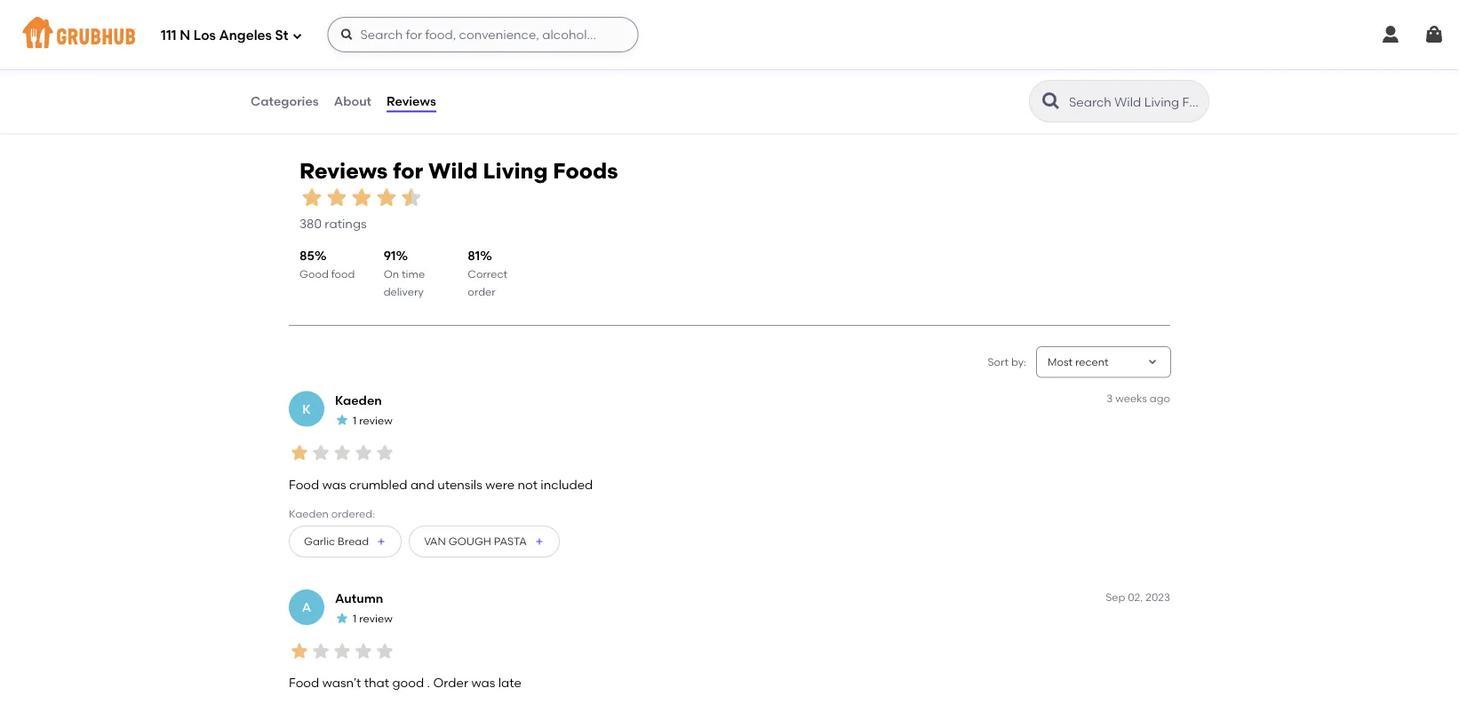 Task type: locate. For each thing, give the bounding box(es) containing it.
2 mi from the left
[[616, 22, 629, 35]]

0 vertical spatial kaeden
[[335, 393, 382, 409]]

late
[[498, 676, 522, 692]]

0 vertical spatial review
[[359, 415, 393, 428]]

2 1 from the top
[[353, 614, 357, 626]]

1 vertical spatial reviews
[[300, 158, 388, 184]]

ratings right 380
[[325, 217, 367, 232]]

mi down min
[[616, 22, 629, 35]]

weeks
[[1116, 393, 1148, 406]]

0 vertical spatial reviews
[[387, 94, 436, 109]]

1 1 review from the top
[[353, 415, 393, 428]]

star icon image
[[478, 6, 492, 20], [492, 6, 506, 20], [506, 6, 520, 20], [520, 6, 535, 20], [535, 6, 549, 20], [300, 186, 324, 211], [324, 186, 349, 211], [349, 186, 374, 211], [374, 186, 399, 211], [399, 186, 424, 211], [399, 186, 424, 211], [335, 414, 349, 428], [289, 443, 310, 465], [310, 443, 332, 465], [332, 443, 353, 465], [353, 443, 374, 465], [374, 443, 396, 465], [335, 612, 349, 627], [289, 642, 310, 663], [310, 642, 332, 663], [332, 642, 353, 663], [353, 642, 374, 663], [374, 642, 396, 663]]

81 correct order
[[468, 248, 508, 299]]

0 horizontal spatial plus icon image
[[376, 537, 387, 548]]

85 good food
[[300, 248, 355, 281]]

81
[[468, 248, 480, 264]]

0 vertical spatial 1 review
[[353, 415, 393, 428]]

garlic
[[304, 536, 335, 549]]

1 review up crumbled
[[353, 415, 393, 428]]

plus icon image right bread
[[376, 537, 387, 548]]

1 food from the top
[[289, 478, 319, 493]]

order
[[433, 676, 469, 692]]

1 horizontal spatial plus icon image
[[534, 537, 545, 548]]

2 food from the top
[[289, 676, 319, 692]]

kaeden up garlic
[[289, 508, 329, 521]]

n
[[180, 28, 190, 44]]

food left wasn't
[[289, 676, 319, 692]]

ago
[[1150, 393, 1171, 406]]

kaeden for kaeden
[[335, 393, 382, 409]]

food wasn't that good . order was late
[[289, 676, 522, 692]]

review down autumn on the bottom left of page
[[359, 614, 393, 626]]

1 right k
[[353, 415, 357, 428]]

was up kaeden  ordered:
[[322, 478, 346, 493]]

food was crumbled and utensils were not included
[[289, 478, 593, 493]]

food up kaeden  ordered:
[[289, 478, 319, 493]]

gough
[[449, 536, 491, 549]]

1 vertical spatial review
[[359, 614, 393, 626]]

utensils
[[438, 478, 483, 493]]

review up crumbled
[[359, 415, 393, 428]]

1 horizontal spatial ratings
[[507, 26, 549, 41]]

plus icon image inside van gough pasta button
[[534, 537, 545, 548]]

1 review
[[353, 415, 393, 428], [353, 614, 393, 626]]

1649 ratings
[[478, 26, 549, 41]]

mi
[[296, 22, 309, 35], [616, 22, 629, 35]]

111
[[161, 28, 177, 44]]

1 horizontal spatial mi
[[616, 22, 629, 35]]

0 horizontal spatial ratings
[[325, 217, 367, 232]]

reviews up 380 ratings at top left
[[300, 158, 388, 184]]

most
[[1048, 356, 1073, 369]]

k
[[302, 402, 311, 417]]

plus icon image inside garlic bread button
[[376, 537, 387, 548]]

0 horizontal spatial svg image
[[340, 28, 354, 42]]

van
[[424, 536, 446, 549]]

included
[[541, 478, 593, 493]]

0 horizontal spatial mi
[[296, 22, 309, 35]]

good
[[300, 268, 329, 281]]

111 n los angeles st
[[161, 28, 288, 44]]

reviews right about
[[387, 94, 436, 109]]

was left late
[[471, 676, 495, 692]]

0 vertical spatial 1
[[353, 415, 357, 428]]

kaeden
[[335, 393, 382, 409], [289, 508, 329, 521]]

sep 02, 2023
[[1106, 592, 1171, 605]]

2 review from the top
[[359, 614, 393, 626]]

mi right the 1.01
[[296, 22, 309, 35]]

1.20
[[593, 22, 612, 35]]

review
[[359, 415, 393, 428], [359, 614, 393, 626]]

1 vertical spatial food
[[289, 676, 319, 692]]

bread
[[338, 536, 369, 549]]

1 review for kaeden
[[353, 415, 393, 428]]

0 vertical spatial food
[[289, 478, 319, 493]]

380
[[300, 217, 322, 232]]

1 review from the top
[[359, 415, 393, 428]]

plus icon image for van gough pasta
[[534, 537, 545, 548]]

recent
[[1075, 356, 1109, 369]]

ratings
[[507, 26, 549, 41], [325, 217, 367, 232]]

ratings right 1649
[[507, 26, 549, 41]]

1 plus icon image from the left
[[376, 537, 387, 548]]

van gough pasta button
[[409, 527, 560, 559]]

3 weeks ago
[[1107, 393, 1171, 406]]

1 review down autumn on the bottom left of page
[[353, 614, 393, 626]]

1 1 from the top
[[353, 415, 357, 428]]

reviews inside button
[[387, 94, 436, 109]]

2 plus icon image from the left
[[534, 537, 545, 548]]

1 vertical spatial ratings
[[325, 217, 367, 232]]

1 for autumn
[[353, 614, 357, 626]]

0 horizontal spatial kaeden
[[289, 508, 329, 521]]

was
[[322, 478, 346, 493], [471, 676, 495, 692]]

plus icon image
[[376, 537, 387, 548], [534, 537, 545, 548]]

0 horizontal spatial was
[[322, 478, 346, 493]]

0 vertical spatial ratings
[[507, 26, 549, 41]]

1 vertical spatial 1
[[353, 614, 357, 626]]

85
[[300, 248, 315, 264]]

1
[[353, 415, 357, 428], [353, 614, 357, 626]]

reviews for reviews for wild living foods
[[300, 158, 388, 184]]

angeles
[[219, 28, 272, 44]]

1 horizontal spatial kaeden
[[335, 393, 382, 409]]

min
[[618, 7, 637, 20]]

1 horizontal spatial svg image
[[1380, 24, 1402, 45]]

1 down autumn on the bottom left of page
[[353, 614, 357, 626]]

caret down icon image
[[1146, 356, 1160, 370]]

svg image
[[1380, 24, 1402, 45], [1424, 24, 1445, 45], [340, 28, 354, 42]]

van gough pasta
[[424, 536, 527, 549]]

1 horizontal spatial was
[[471, 676, 495, 692]]

1 vertical spatial kaeden
[[289, 508, 329, 521]]

a
[[302, 601, 311, 616]]

food
[[289, 478, 319, 493], [289, 676, 319, 692]]

reviews button
[[386, 69, 437, 133]]

2 1 review from the top
[[353, 614, 393, 626]]

reviews
[[387, 94, 436, 109], [300, 158, 388, 184]]

kaeden right k
[[335, 393, 382, 409]]

1 vertical spatial 1 review
[[353, 614, 393, 626]]

plus icon image right pasta
[[534, 537, 545, 548]]



Task type: describe. For each thing, give the bounding box(es) containing it.
svg image
[[292, 31, 303, 41]]

delivery
[[384, 286, 424, 299]]

living
[[483, 158, 548, 184]]

by:
[[1012, 356, 1027, 369]]

1 vertical spatial was
[[471, 676, 495, 692]]

review for autumn
[[359, 614, 393, 626]]

1 mi from the left
[[296, 22, 309, 35]]

good
[[392, 676, 424, 692]]

2023
[[1146, 592, 1171, 605]]

mi inside 5–15 min 1.20 mi
[[616, 22, 629, 35]]

not
[[518, 478, 538, 493]]

3
[[1107, 393, 1113, 406]]

foods
[[553, 158, 618, 184]]

sort
[[988, 356, 1009, 369]]

plus icon image for garlic bread
[[376, 537, 387, 548]]

autumn
[[335, 592, 383, 607]]

wild
[[428, 158, 478, 184]]

los
[[194, 28, 216, 44]]

pasta
[[494, 536, 527, 549]]

0 vertical spatial was
[[322, 478, 346, 493]]

.
[[427, 676, 430, 692]]

and
[[411, 478, 435, 493]]

5–15 min 1.20 mi
[[593, 7, 637, 35]]

1649
[[478, 26, 504, 41]]

ratings for 380 ratings
[[325, 217, 367, 232]]

sep
[[1106, 592, 1126, 605]]

correct
[[468, 268, 508, 281]]

were
[[485, 478, 515, 493]]

Search Wild Living Foods search field
[[1068, 93, 1204, 110]]

kaeden for kaeden  ordered:
[[289, 508, 329, 521]]

kaeden  ordered:
[[289, 508, 375, 521]]

most recent
[[1048, 356, 1109, 369]]

Search for food, convenience, alcohol... search field
[[328, 17, 639, 52]]

1.01
[[276, 22, 292, 35]]

2 horizontal spatial svg image
[[1424, 24, 1445, 45]]

main navigation navigation
[[0, 0, 1460, 69]]

garlic bread button
[[289, 527, 402, 559]]

order
[[468, 286, 496, 299]]

food
[[331, 268, 355, 281]]

reviews for reviews
[[387, 94, 436, 109]]

1 review for autumn
[[353, 614, 393, 626]]

that
[[364, 676, 389, 692]]

1 for kaeden
[[353, 415, 357, 428]]

categories
[[251, 94, 319, 109]]

91 on time delivery
[[384, 248, 425, 299]]

Sort by: field
[[1048, 355, 1109, 371]]

search icon image
[[1041, 91, 1062, 112]]

ordered:
[[331, 508, 375, 521]]

1.01 mi
[[276, 22, 309, 35]]

food for food was crumbled and utensils were not included
[[289, 478, 319, 493]]

food for food wasn't that good . order was late
[[289, 676, 319, 692]]

about button
[[333, 69, 373, 133]]

for
[[393, 158, 423, 184]]

st
[[275, 28, 288, 44]]

on
[[384, 268, 399, 281]]

about
[[334, 94, 372, 109]]

ratings for 1649 ratings
[[507, 26, 549, 41]]

categories button
[[250, 69, 320, 133]]

sort by:
[[988, 356, 1027, 369]]

time
[[402, 268, 425, 281]]

wasn't
[[322, 676, 361, 692]]

crumbled
[[349, 478, 408, 493]]

02,
[[1128, 592, 1144, 605]]

review for kaeden
[[359, 415, 393, 428]]

91
[[384, 248, 396, 264]]

reviews for wild living foods
[[300, 158, 618, 184]]

380 ratings
[[300, 217, 367, 232]]

garlic bread
[[304, 536, 369, 549]]

5–15
[[593, 7, 616, 20]]



Task type: vqa. For each thing, say whether or not it's contained in the screenshot.
'What the Fish Sushi' Link in the right bottom of the page
no



